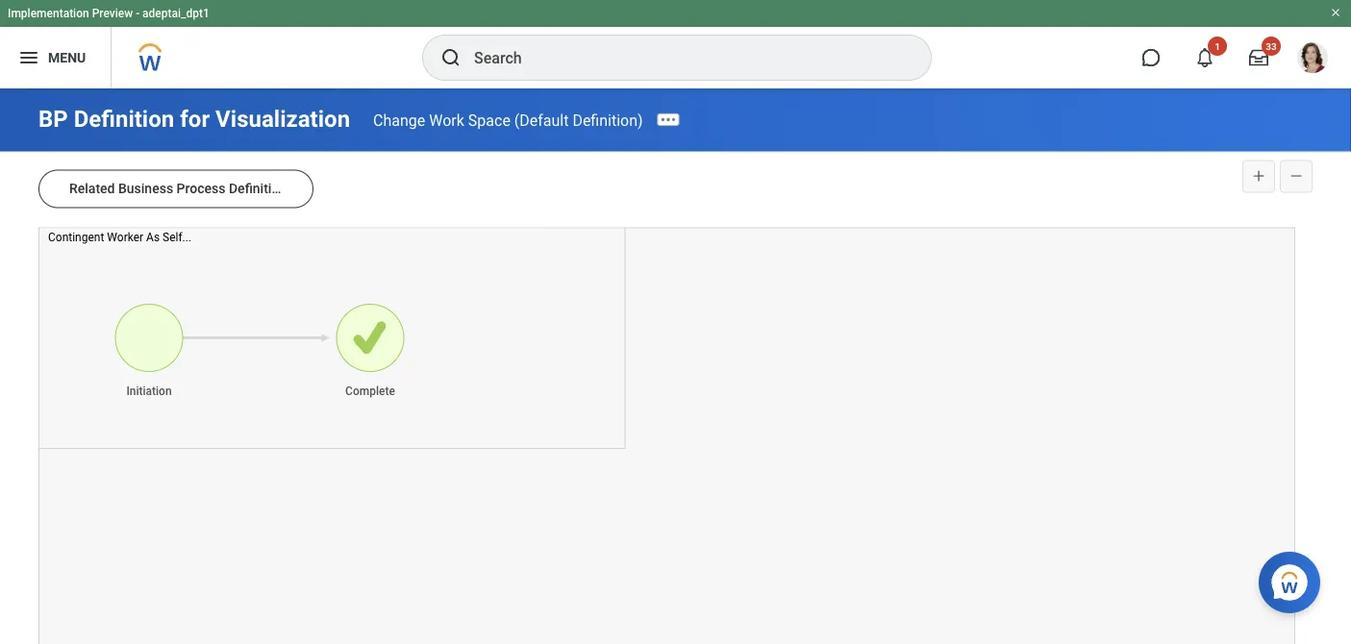 Task type: describe. For each thing, give the bounding box(es) containing it.
change work space (default definition)
[[373, 111, 643, 129]]

menu
[[48, 50, 86, 66]]

Search Workday  search field
[[474, 37, 891, 79]]

close environment banner image
[[1330, 7, 1342, 18]]

definition)
[[573, 111, 643, 129]]

business
[[118, 181, 173, 197]]

work
[[429, 111, 464, 129]]

change
[[373, 111, 425, 129]]

notifications large image
[[1195, 48, 1215, 67]]

33 button
[[1238, 37, 1281, 79]]

definition
[[74, 105, 174, 133]]

definitions
[[229, 181, 294, 197]]

justify image
[[17, 46, 40, 69]]

menu button
[[0, 27, 111, 88]]

space
[[468, 111, 511, 129]]

visualization
[[216, 105, 350, 133]]

related business process definitions
[[69, 181, 294, 197]]

change work space (default definition) link
[[373, 111, 643, 129]]



Task type: vqa. For each thing, say whether or not it's contained in the screenshot.
search icon
yes



Task type: locate. For each thing, give the bounding box(es) containing it.
profile logan mcneil image
[[1297, 42, 1328, 77]]

menu banner
[[0, 0, 1351, 88]]

1
[[1215, 40, 1220, 52]]

preview
[[92, 7, 133, 20]]

(default
[[514, 111, 569, 129]]

bp definition for visualization
[[38, 105, 350, 133]]

bp
[[38, 105, 68, 133]]

implementation
[[8, 7, 89, 20]]

-
[[136, 7, 140, 20]]

related
[[69, 181, 115, 197]]

search image
[[439, 46, 463, 69]]

adeptai_dpt1
[[142, 7, 210, 20]]

1 button
[[1184, 37, 1227, 79]]

33
[[1266, 40, 1277, 52]]

related business process definitions button
[[38, 170, 314, 208]]

inbox large image
[[1249, 48, 1268, 67]]

for
[[180, 105, 210, 133]]

process
[[177, 181, 226, 197]]

bp definition for visualization main content
[[0, 88, 1351, 644]]

implementation preview -   adeptai_dpt1
[[8, 7, 210, 20]]



